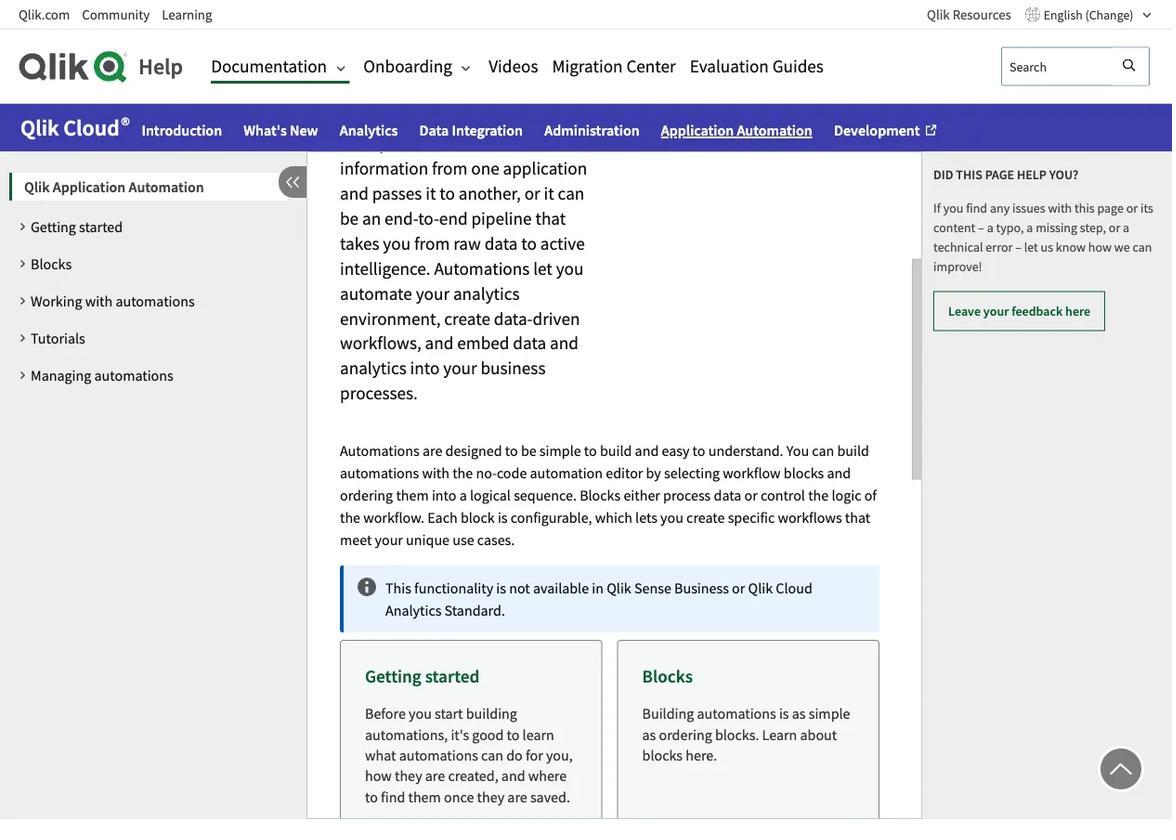 Task type: vqa. For each thing, say whether or not it's contained in the screenshot.
The Getting
yes



Task type: describe. For each thing, give the bounding box(es) containing it.
typo,
[[996, 219, 1024, 236]]

help link
[[8, 43, 197, 90]]

1 horizontal spatial getting started
[[365, 666, 480, 688]]

0 vertical spatial automation
[[737, 121, 813, 140]]

a left typo,
[[987, 219, 994, 236]]

that
[[845, 509, 871, 527]]

1 vertical spatial they
[[477, 788, 505, 807]]

what's
[[244, 121, 287, 140]]

to up automation
[[584, 442, 597, 460]]

ordering inside building automations is as simple as ordering blocks. learn about blocks here.
[[659, 726, 712, 744]]

qlik for qlik cloud analytics standard
[[748, 579, 773, 598]]

or right business on the bottom
[[732, 579, 745, 598]]

0 horizontal spatial –
[[978, 219, 985, 236]]

getting started tree item
[[19, 208, 288, 245]]

qlik for qlik resources
[[927, 5, 950, 23]]

leave your feedback here
[[949, 303, 1091, 319]]

1 vertical spatial are
[[425, 767, 445, 786]]

control
[[761, 486, 805, 505]]

getting started inside getting started link
[[31, 218, 123, 236]]

this functionality is not available in qlik sense business or
[[386, 579, 748, 598]]

issues
[[1013, 200, 1046, 216]]

data
[[420, 121, 449, 140]]

your inside automations are designed to be simple to build and easy to understand. you can build automations with the no-code automation editor by selecting workflow blocks and ordering them into a logical sequence. blocks either process data or control the logic of the workflow. each block is configurable, which lets you create specific workflows that meet your unique use cases.
[[375, 531, 403, 549]]

to up do
[[507, 726, 520, 744]]

of
[[865, 486, 877, 505]]

evaluation
[[690, 55, 769, 77]]

getting started link
[[19, 216, 288, 238]]

application inside qlik application automation link
[[53, 178, 126, 196]]

them inside automations are designed to be simple to build and easy to understand. you can build automations with the no-code automation editor by selecting workflow blocks and ordering them into a logical sequence. blocks either process data or control the logic of the workflow. each block is configurable, which lets you create specific workflows that meet your unique use cases.
[[396, 486, 429, 505]]

any
[[990, 200, 1010, 216]]

development link
[[834, 121, 937, 140]]

logical
[[470, 486, 511, 505]]

you for started
[[409, 705, 432, 724]]

blocks inside automations are designed to be simple to build and easy to understand. you can build automations with the no-code automation editor by selecting workflow blocks and ordering them into a logical sequence. blocks either process data or control the logic of the workflow. each block is configurable, which lets you create specific workflows that meet your unique use cases.
[[784, 464, 824, 482]]

introduction link
[[142, 121, 222, 140]]

automations inside "tree item"
[[116, 292, 195, 310]]

working with automations tree item
[[19, 283, 288, 320]]

qlik cloud
[[20, 114, 120, 142]]

analytics inside qlik cloud analytics standard
[[386, 601, 442, 620]]

videos
[[489, 55, 538, 77]]

is for this
[[496, 579, 506, 598]]

1 vertical spatial getting
[[365, 666, 422, 688]]

or inside automations are designed to be simple to build and easy to understand. you can build automations with the no-code automation editor by selecting workflow blocks and ordering them into a logical sequence. blocks either process data or control the logic of the workflow. each block is configurable, which lets you create specific workflows that meet your unique use cases.
[[745, 486, 758, 505]]

blocks link
[[19, 253, 288, 275]]

learn
[[762, 726, 797, 744]]

workflows
[[778, 509, 842, 527]]

application automation
[[661, 121, 813, 140]]

tutorials link
[[19, 327, 288, 349]]

cases.
[[477, 531, 515, 549]]

2 horizontal spatial blocks
[[642, 666, 693, 688]]

leave your feedback here button
[[934, 291, 1106, 331]]

workflow.
[[363, 509, 425, 527]]

how inside before you start building automations, it's good to learn what automations can do for you, how they are created, and where to find them once they are saved.
[[365, 767, 392, 786]]

about
[[800, 726, 837, 744]]

qlik help home image
[[8, 43, 138, 90]]

center
[[627, 55, 676, 77]]

data integration
[[420, 121, 523, 140]]

process
[[663, 486, 711, 505]]

is for building
[[779, 705, 789, 724]]

how inside the if you find any issues with this page or its content – a typo, a missing step, or a technical error – let us know how we can improve!
[[1089, 239, 1112, 255]]

2 build from the left
[[837, 442, 869, 460]]

to right 'easy'
[[693, 442, 706, 460]]

do
[[506, 747, 523, 765]]

working with automations link
[[19, 290, 288, 312]]

automations inside automations are designed to be simple to build and easy to understand. you can build automations with the no-code automation editor by selecting workflow blocks and ordering them into a logical sequence. blocks either process data or control the logic of the workflow. each block is configurable, which lets you create specific workflows that meet your unique use cases.
[[340, 464, 419, 482]]

selecting
[[664, 464, 720, 482]]

data integration link
[[420, 121, 523, 140]]

you,
[[546, 747, 573, 765]]

2 vertical spatial the
[[340, 509, 361, 527]]

tree containing qlik application automation
[[9, 156, 288, 394]]

with inside the if you find any issues with this page or its content – a typo, a missing step, or a technical error – let us know how we can improve!
[[1048, 200, 1072, 216]]

videos link
[[489, 53, 538, 80]]

a inside automations are designed to be simple to build and easy to understand. you can build automations with the no-code automation editor by selecting workflow blocks and ordering them into a logical sequence. blocks either process data or control the logic of the workflow. each block is configurable, which lets you create specific workflows that meet your unique use cases.
[[460, 486, 467, 505]]

documentation
[[211, 55, 327, 77]]

english (change) button
[[1025, 5, 1154, 24]]

automation
[[530, 464, 603, 482]]

logic
[[832, 486, 862, 505]]

them inside before you start building automations, it's good to learn what automations can do for you, how they are created, and where to find them once they are saved.
[[408, 788, 441, 807]]

we
[[1115, 239, 1130, 255]]

tutorials
[[31, 329, 85, 348]]

administration link
[[545, 121, 640, 140]]

managing automations link
[[19, 364, 288, 387]]

qlik right in
[[607, 579, 632, 598]]

error
[[986, 239, 1013, 255]]

unique
[[406, 531, 450, 549]]

where
[[528, 767, 567, 786]]

a down issues
[[1027, 219, 1033, 236]]

building
[[466, 705, 517, 724]]

documentation link
[[211, 53, 350, 80]]

blocks tree item
[[19, 245, 288, 283]]

Search search field
[[1002, 48, 1108, 85]]

automations inside before you start building automations, it's good to learn what automations can do for you, how they are created, and where to find them once they are saved.
[[399, 747, 478, 765]]

working
[[31, 292, 82, 310]]

us
[[1041, 239, 1054, 255]]

meet
[[340, 531, 372, 549]]

workflow
[[723, 464, 781, 482]]

let
[[1024, 239, 1038, 255]]

page
[[985, 166, 1015, 183]]

simple inside automations are designed to be simple to build and easy to understand. you can build automations with the no-code automation editor by selecting workflow blocks and ordering them into a logical sequence. blocks either process data or control the logic of the workflow. each block is configurable, which lets you create specific workflows that meet your unique use cases.
[[540, 442, 581, 460]]

qlik.com link
[[19, 5, 70, 23]]

with inside "tree item"
[[85, 292, 113, 310]]

sequence.
[[514, 486, 577, 505]]

automations inside building automations is as simple as ordering blocks. learn about blocks here.
[[697, 705, 776, 724]]

be
[[521, 442, 537, 460]]

introduction
[[142, 121, 222, 140]]

2 horizontal spatial and
[[827, 464, 851, 482]]

started inside tree item
[[79, 218, 123, 236]]

before
[[365, 705, 406, 724]]

in
[[592, 579, 604, 598]]

or left the its on the right top
[[1127, 200, 1138, 216]]

managing
[[31, 366, 91, 385]]

standard
[[445, 601, 502, 620]]

ordering inside automations are designed to be simple to build and easy to understand. you can build automations with the no-code automation editor by selecting workflow blocks and ordering them into a logical sequence. blocks either process data or control the logic of the workflow. each block is configurable, which lets you create specific workflows that meet your unique use cases.
[[340, 486, 393, 505]]

sense
[[635, 579, 672, 598]]

0 vertical spatial the
[[453, 464, 473, 482]]

0 vertical spatial analytics
[[340, 121, 398, 140]]

development
[[834, 121, 920, 140]]

qlik cloud analytics standard
[[386, 579, 813, 620]]

evaluation guides link
[[690, 53, 824, 80]]

are inside automations are designed to be simple to build and easy to understand. you can build automations with the no-code automation editor by selecting workflow blocks and ordering them into a logical sequence. blocks either process data or control the logic of the workflow. each block is configurable, which lets you create specific workflows that meet your unique use cases.
[[423, 442, 443, 460]]

administration
[[545, 121, 640, 140]]

community link
[[82, 5, 150, 23]]

by
[[646, 464, 661, 482]]

know
[[1056, 239, 1086, 255]]

a up 'we'
[[1123, 219, 1130, 236]]



Task type: locate. For each thing, give the bounding box(es) containing it.
blocks left here.
[[642, 747, 683, 765]]

you
[[944, 200, 964, 216], [661, 509, 684, 527], [409, 705, 432, 724]]

1 horizontal spatial simple
[[809, 705, 851, 724]]

them left "once"
[[408, 788, 441, 807]]

– right content
[[978, 219, 985, 236]]

1 horizontal spatial how
[[1089, 239, 1112, 255]]

to down what
[[365, 788, 378, 807]]

0 horizontal spatial with
[[85, 292, 113, 310]]

managing automations tree item
[[19, 357, 288, 394]]

to left be
[[505, 442, 518, 460]]

is up learn
[[779, 705, 789, 724]]

how down what
[[365, 767, 392, 786]]

0 vertical spatial can
[[1133, 239, 1152, 255]]

0 horizontal spatial build
[[600, 442, 632, 460]]

0 horizontal spatial getting
[[31, 218, 76, 236]]

getting up before
[[365, 666, 422, 688]]

find left any
[[966, 200, 988, 216]]

application
[[661, 121, 734, 140], [53, 178, 126, 196]]

can right you
[[812, 442, 835, 460]]

1 horizontal spatial started
[[425, 666, 480, 688]]

cloud down the help link
[[63, 114, 120, 142]]

configurable,
[[511, 509, 592, 527]]

find inside the if you find any issues with this page or its content – a typo, a missing step, or a technical error – let us know how we can improve!
[[966, 200, 988, 216]]

0 vertical spatial ordering
[[340, 486, 393, 505]]

0 horizontal spatial blocks
[[642, 747, 683, 765]]

onboarding link
[[364, 53, 475, 80]]

you inside before you start building automations, it's good to learn what automations can do for you, how they are created, and where to find them once they are saved.
[[409, 705, 432, 724]]

automation up getting started link
[[129, 178, 204, 196]]

you inside the if you find any issues with this page or its content – a typo, a missing step, or a technical error – let us know how we can improve!
[[944, 200, 964, 216]]

simple up automation
[[540, 442, 581, 460]]

learning link
[[162, 5, 212, 23]]

1 vertical spatial started
[[425, 666, 480, 688]]

analytics down this
[[386, 601, 442, 620]]

created,
[[448, 767, 499, 786]]

1 horizontal spatial you
[[661, 509, 684, 527]]

1 vertical spatial your
[[375, 531, 403, 549]]

feedback
[[1012, 303, 1063, 319]]

migration
[[552, 55, 623, 77]]

create
[[687, 509, 725, 527]]

simple up "about"
[[809, 705, 851, 724]]

is inside building automations is as simple as ordering blocks. learn about blocks here.
[[779, 705, 789, 724]]

for
[[526, 747, 543, 765]]

qlik for qlik cloud
[[20, 114, 59, 142]]

1 horizontal spatial getting
[[365, 666, 422, 688]]

cloud
[[63, 114, 120, 142], [776, 579, 813, 598]]

evaluation guides
[[690, 55, 824, 77]]

0 vertical spatial blocks
[[31, 255, 72, 273]]

you right "if"
[[944, 200, 964, 216]]

1 build from the left
[[600, 442, 632, 460]]

0 horizontal spatial cloud
[[63, 114, 120, 142]]

0 vertical spatial they
[[395, 767, 422, 786]]

this
[[1075, 200, 1095, 216]]

getting inside getting started link
[[31, 218, 76, 236]]

easy
[[662, 442, 690, 460]]

automation
[[737, 121, 813, 140], [129, 178, 204, 196]]

they down created, on the left bottom of page
[[477, 788, 505, 807]]

blocks inside building automations is as simple as ordering blocks. learn about blocks here.
[[642, 747, 683, 765]]

you for this
[[944, 200, 964, 216]]

are left designed
[[423, 442, 443, 460]]

is left not
[[496, 579, 506, 598]]

the up meet at left bottom
[[340, 509, 361, 527]]

0 horizontal spatial how
[[365, 767, 392, 786]]

0 vertical spatial started
[[79, 218, 123, 236]]

2 horizontal spatial the
[[808, 486, 829, 505]]

this
[[956, 166, 983, 183]]

ordering
[[340, 486, 393, 505], [659, 726, 712, 744]]

each
[[428, 509, 458, 527]]

if you find any issues with this page or its content – a typo, a missing step, or a technical error – let us know how we can improve!
[[934, 200, 1154, 275]]

1 vertical spatial analytics
[[386, 601, 442, 620]]

1 horizontal spatial find
[[966, 200, 988, 216]]

they down what
[[395, 767, 422, 786]]

community
[[82, 5, 150, 23]]

onboarding
[[364, 55, 452, 77]]

(change)
[[1086, 6, 1134, 23]]

here
[[1066, 303, 1091, 319]]

0 vertical spatial as
[[792, 705, 806, 724]]

not
[[509, 579, 530, 598]]

here.
[[686, 747, 717, 765]]

1 horizontal spatial the
[[453, 464, 473, 482]]

qlik for qlik application automation
[[24, 178, 50, 196]]

qlik down qlik help home image on the top
[[20, 114, 59, 142]]

and up by
[[635, 442, 659, 460]]

improve!
[[934, 258, 983, 275]]

good
[[472, 726, 504, 744]]

managing automations
[[31, 366, 173, 385]]

qlik application automation link
[[9, 173, 288, 201]]

2 horizontal spatial you
[[944, 200, 964, 216]]

building
[[642, 705, 694, 724]]

0 horizontal spatial automation
[[129, 178, 204, 196]]

0 vertical spatial getting started
[[31, 218, 123, 236]]

0 horizontal spatial your
[[375, 531, 403, 549]]

can inside the if you find any issues with this page or its content – a typo, a missing step, or a technical error – let us know how we can improve!
[[1133, 239, 1152, 255]]

qlik right business on the bottom
[[748, 579, 773, 598]]

how
[[1089, 239, 1112, 255], [365, 767, 392, 786]]

with
[[1048, 200, 1072, 216], [85, 292, 113, 310], [422, 464, 450, 482]]

your down workflow.
[[375, 531, 403, 549]]

business
[[675, 579, 729, 598]]

0 horizontal spatial they
[[395, 767, 422, 786]]

0 vertical spatial how
[[1089, 239, 1112, 255]]

getting
[[31, 218, 76, 236], [365, 666, 422, 688]]

you up automations,
[[409, 705, 432, 724]]

which
[[595, 509, 633, 527]]

can down the good
[[481, 747, 504, 765]]

integration
[[452, 121, 523, 140]]

qlik left resources
[[927, 5, 950, 23]]

0 horizontal spatial blocks
[[31, 255, 72, 273]]

no-
[[476, 464, 497, 482]]

are up "once"
[[425, 767, 445, 786]]

can inside automations are designed to be simple to build and easy to understand. you can build automations with the no-code automation editor by selecting workflow blocks and ordering them into a logical sequence. blocks either process data or control the logic of the workflow. each block is configurable, which lets you create specific workflows that meet your unique use cases.
[[812, 442, 835, 460]]

them
[[396, 486, 429, 505], [408, 788, 441, 807]]

find inside before you start building automations, it's good to learn what automations can do for you, how they are created, and where to find them once they are saved.
[[381, 788, 405, 807]]

0 vertical spatial cloud
[[63, 114, 120, 142]]

automations down it's
[[399, 747, 478, 765]]

2 vertical spatial you
[[409, 705, 432, 724]]

1 vertical spatial them
[[408, 788, 441, 807]]

1 vertical spatial as
[[642, 726, 656, 744]]

1 horizontal spatial with
[[422, 464, 450, 482]]

automations down tutorials tree item
[[94, 366, 173, 385]]

either
[[624, 486, 660, 505]]

are left saved.
[[508, 788, 527, 807]]

application down qlik cloud 'link'
[[53, 178, 126, 196]]

a right into
[[460, 486, 467, 505]]

2 vertical spatial is
[[779, 705, 789, 724]]

automations,
[[365, 726, 448, 744]]

qlik inside tree item
[[24, 178, 50, 196]]

getting started up start
[[365, 666, 480, 688]]

1 horizontal spatial they
[[477, 788, 505, 807]]

1 vertical spatial automation
[[129, 178, 204, 196]]

as up learn
[[792, 705, 806, 724]]

0 vertical spatial application
[[661, 121, 734, 140]]

1 vertical spatial blocks
[[580, 486, 621, 505]]

blocks inside automations are designed to be simple to build and easy to understand. you can build automations with the no-code automation editor by selecting workflow blocks and ordering them into a logical sequence. blocks either process data or control the logic of the workflow. each block is configurable, which lets you create specific workflows that meet your unique use cases.
[[580, 486, 621, 505]]

before you start building automations, it's good to learn what automations can do for you, how they are created, and where to find them once they are saved.
[[365, 705, 573, 807]]

cloud inside qlik cloud analytics standard
[[776, 579, 813, 598]]

available
[[533, 579, 589, 598]]

1 vertical spatial and
[[827, 464, 851, 482]]

build up logic
[[837, 442, 869, 460]]

step,
[[1080, 219, 1107, 236]]

automations inside tree item
[[94, 366, 173, 385]]

– left let
[[1016, 239, 1022, 255]]

0 horizontal spatial application
[[53, 178, 126, 196]]

0 vertical spatial and
[[635, 442, 659, 460]]

the up workflows
[[808, 486, 829, 505]]

qlik.com
[[19, 5, 70, 23]]

0 horizontal spatial ordering
[[340, 486, 393, 505]]

content
[[934, 219, 976, 236]]

application automation link
[[661, 121, 813, 140]]

1 vertical spatial application
[[53, 178, 126, 196]]

is inside automations are designed to be simple to build and easy to understand. you can build automations with the no-code automation editor by selecting workflow blocks and ordering them into a logical sequence. blocks either process data or control the logic of the workflow. each block is configurable, which lets you create specific workflows that meet your unique use cases.
[[498, 509, 508, 527]]

blocks
[[31, 255, 72, 273], [580, 486, 621, 505], [642, 666, 693, 688]]

them up workflow.
[[396, 486, 429, 505]]

automation down evaluation guides "link"
[[737, 121, 813, 140]]

english (change)
[[1044, 6, 1136, 23]]

analytics
[[340, 121, 398, 140], [386, 601, 442, 620]]

you inside automations are designed to be simple to build and easy to understand. you can build automations with the no-code automation editor by selecting workflow blocks and ordering them into a logical sequence. blocks either process data or control the logic of the workflow. each block is configurable, which lets you create specific workflows that meet your unique use cases.
[[661, 509, 684, 527]]

1 vertical spatial you
[[661, 509, 684, 527]]

did this page help you?
[[934, 166, 1079, 183]]

2 vertical spatial blocks
[[642, 666, 693, 688]]

automations up tutorials link
[[116, 292, 195, 310]]

0 vertical spatial getting
[[31, 218, 76, 236]]

your right leave on the right top of page
[[984, 303, 1009, 319]]

cloud for qlik cloud analytics standard
[[776, 579, 813, 598]]

1 vertical spatial can
[[812, 442, 835, 460]]

2 horizontal spatial with
[[1048, 200, 1072, 216]]

getting started down qlik application automation at top left
[[31, 218, 123, 236]]

1 vertical spatial –
[[1016, 239, 1022, 255]]

blocks down you
[[784, 464, 824, 482]]

1 horizontal spatial build
[[837, 442, 869, 460]]

can right 'we'
[[1133, 239, 1152, 255]]

to
[[505, 442, 518, 460], [584, 442, 597, 460], [693, 442, 706, 460], [507, 726, 520, 744], [365, 788, 378, 807]]

1 vertical spatial cloud
[[776, 579, 813, 598]]

1 vertical spatial simple
[[809, 705, 851, 724]]

simple inside building automations is as simple as ordering blocks. learn about blocks here.
[[809, 705, 851, 724]]

qlik down qlik cloud
[[24, 178, 50, 196]]

building automations is as simple as ordering blocks. learn about blocks here.
[[642, 705, 851, 765]]

0 horizontal spatial simple
[[540, 442, 581, 460]]

blocks up which
[[580, 486, 621, 505]]

0 vertical spatial are
[[423, 442, 443, 460]]

started
[[79, 218, 123, 236], [425, 666, 480, 688]]

1 vertical spatial ordering
[[659, 726, 712, 744]]

0 horizontal spatial as
[[642, 726, 656, 744]]

tree
[[9, 156, 288, 394]]

with up into
[[422, 464, 450, 482]]

code
[[497, 464, 527, 482]]

2 vertical spatial can
[[481, 747, 504, 765]]

or down page
[[1109, 219, 1121, 236]]

automations up blocks. at the bottom right
[[697, 705, 776, 724]]

1 horizontal spatial ordering
[[659, 726, 712, 744]]

0 vertical spatial with
[[1048, 200, 1072, 216]]

the left no-
[[453, 464, 473, 482]]

1 horizontal spatial –
[[1016, 239, 1022, 255]]

as down building
[[642, 726, 656, 744]]

application down evaluation
[[661, 121, 734, 140]]

is up cases.
[[498, 509, 508, 527]]

getting down qlik application automation at top left
[[31, 218, 76, 236]]

functionality
[[414, 579, 493, 598]]

your inside button
[[984, 303, 1009, 319]]

how down step,
[[1089, 239, 1112, 255]]

working with automations
[[31, 292, 195, 310]]

1 vertical spatial is
[[496, 579, 506, 598]]

understand.
[[709, 442, 784, 460]]

1 horizontal spatial cloud
[[776, 579, 813, 598]]

this
[[386, 579, 411, 598]]

ordering up here.
[[659, 726, 712, 744]]

analytics right new
[[340, 121, 398, 140]]

2 vertical spatial with
[[422, 464, 450, 482]]

1 horizontal spatial as
[[792, 705, 806, 724]]

ordering up workflow.
[[340, 486, 393, 505]]

tutorials tree item
[[19, 320, 288, 357]]

2 horizontal spatial can
[[1133, 239, 1152, 255]]

learning
[[162, 5, 212, 23]]

0 vertical spatial find
[[966, 200, 988, 216]]

0 horizontal spatial and
[[502, 767, 525, 786]]

0 vertical spatial –
[[978, 219, 985, 236]]

0 vertical spatial blocks
[[784, 464, 824, 482]]

blocks inside tree item
[[31, 255, 72, 273]]

qlik application automation tree item
[[9, 166, 288, 208]]

with right working
[[85, 292, 113, 310]]

as
[[792, 705, 806, 724], [642, 726, 656, 744]]

with up the missing
[[1048, 200, 1072, 216]]

blocks.
[[715, 726, 759, 744]]

migration center link
[[552, 53, 676, 80]]

automations are designed to be simple to build and easy to understand. you can build automations with the no-code automation editor by selecting workflow blocks and ordering them into a logical sequence. blocks either process data or control the logic of the workflow. each block is configurable, which lets you create specific workflows that meet your unique use cases.
[[340, 442, 877, 549]]

editor
[[606, 464, 643, 482]]

build up the editor
[[600, 442, 632, 460]]

1 vertical spatial getting started
[[365, 666, 480, 688]]

0 vertical spatial them
[[396, 486, 429, 505]]

and
[[635, 442, 659, 460], [827, 464, 851, 482], [502, 767, 525, 786]]

find down what
[[381, 788, 405, 807]]

can inside before you start building automations, it's good to learn what automations can do for you, how they are created, and where to find them once they are saved.
[[481, 747, 504, 765]]

1 horizontal spatial application
[[661, 121, 734, 140]]

0 vertical spatial your
[[984, 303, 1009, 319]]

into
[[432, 486, 457, 505]]

started down qlik application automation at top left
[[79, 218, 123, 236]]

0 vertical spatial simple
[[540, 442, 581, 460]]

cloud for qlik cloud
[[63, 114, 120, 142]]

1 horizontal spatial blocks
[[580, 486, 621, 505]]

use
[[453, 531, 474, 549]]

1 horizontal spatial can
[[812, 442, 835, 460]]

you right lets
[[661, 509, 684, 527]]

missing
[[1036, 219, 1078, 236]]

cloud down workflows
[[776, 579, 813, 598]]

0 horizontal spatial you
[[409, 705, 432, 724]]

and inside before you start building automations, it's good to learn what automations can do for you, how they are created, and where to find them once they are saved.
[[502, 767, 525, 786]]

1 vertical spatial with
[[85, 292, 113, 310]]

or up specific at the right bottom of page
[[745, 486, 758, 505]]

qlik
[[927, 5, 950, 23], [20, 114, 59, 142], [24, 178, 50, 196], [607, 579, 632, 598], [748, 579, 773, 598]]

qlik application automation
[[24, 178, 204, 196]]

1 horizontal spatial and
[[635, 442, 659, 460]]

with inside automations are designed to be simple to build and easy to understand. you can build automations with the no-code automation editor by selecting workflow blocks and ordering them into a logical sequence. blocks either process data or control the logic of the workflow. each block is configurable, which lets you create specific workflows that meet your unique use cases.
[[422, 464, 450, 482]]

started up start
[[425, 666, 480, 688]]

help
[[1017, 166, 1047, 183]]

2 vertical spatial and
[[502, 767, 525, 786]]

blocks up working
[[31, 255, 72, 273]]

2 vertical spatial are
[[508, 788, 527, 807]]

.
[[502, 601, 505, 620]]

blocks up building
[[642, 666, 693, 688]]

0 horizontal spatial started
[[79, 218, 123, 236]]

automation inside tree item
[[129, 178, 204, 196]]

automations
[[116, 292, 195, 310], [94, 366, 173, 385], [340, 464, 419, 482], [697, 705, 776, 724], [399, 747, 478, 765]]

1 horizontal spatial your
[[984, 303, 1009, 319]]

qlik inside qlik cloud analytics standard
[[748, 579, 773, 598]]

0 horizontal spatial the
[[340, 509, 361, 527]]

and down do
[[502, 767, 525, 786]]

0 vertical spatial you
[[944, 200, 964, 216]]

0 horizontal spatial find
[[381, 788, 405, 807]]

automations down automations
[[340, 464, 419, 482]]

what's new link
[[244, 121, 318, 140]]

1 horizontal spatial automation
[[737, 121, 813, 140]]

and up logic
[[827, 464, 851, 482]]



